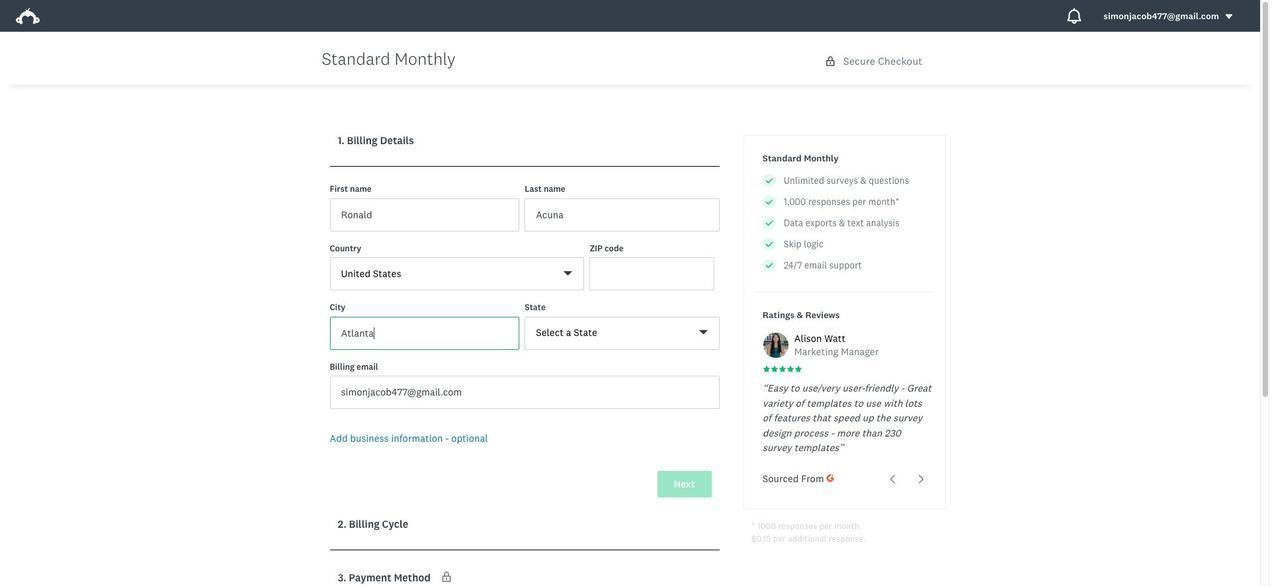 Task type: locate. For each thing, give the bounding box(es) containing it.
None text field
[[330, 317, 519, 350]]

None telephone field
[[590, 257, 714, 290]]

None text field
[[330, 198, 519, 231], [525, 198, 720, 231], [330, 376, 720, 409], [330, 198, 519, 231], [525, 198, 720, 231], [330, 376, 720, 409]]

chevronright image
[[916, 474, 926, 484]]



Task type: vqa. For each thing, say whether or not it's contained in the screenshot.
Grid icon
no



Task type: describe. For each thing, give the bounding box(es) containing it.
dropdown arrow image
[[1224, 12, 1234, 21]]

products icon image
[[1066, 8, 1082, 24]]

surveymonkey logo image
[[16, 8, 40, 25]]

chevronleft image
[[888, 474, 898, 484]]



